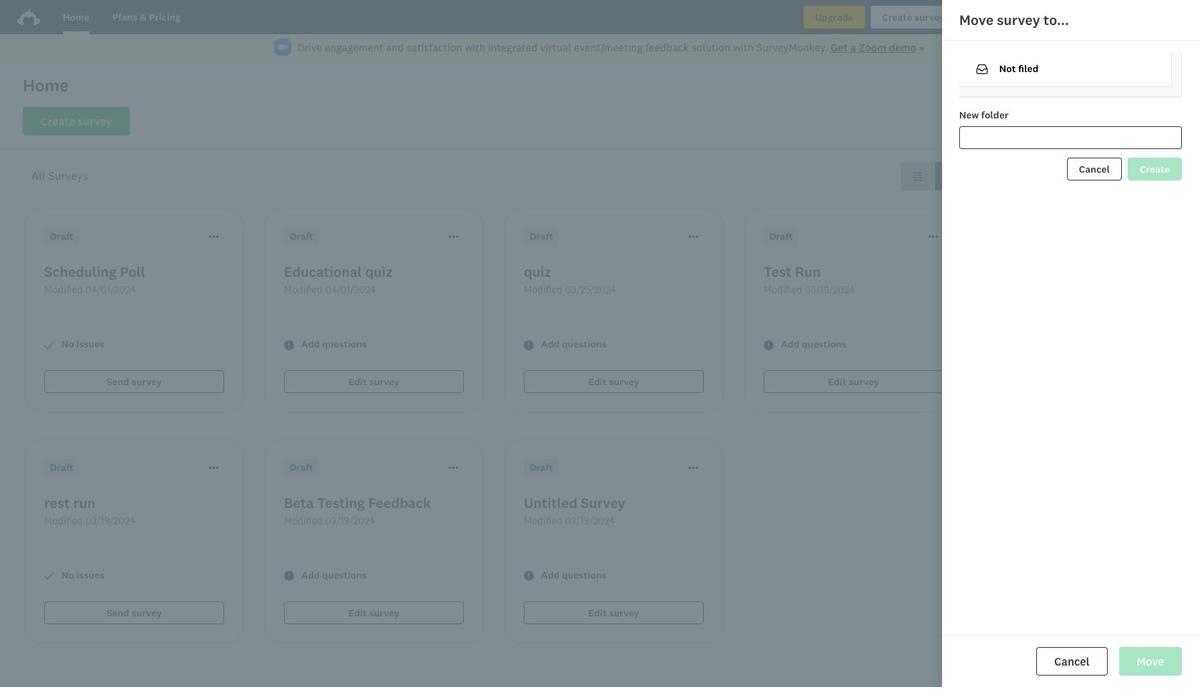 Task type: vqa. For each thing, say whether or not it's contained in the screenshot.
leftmost "HOVER FOR HELP CONTENT" IMAGE
no



Task type: locate. For each thing, give the bounding box(es) containing it.
no issues image
[[44, 571, 54, 581]]

not filed image
[[977, 64, 988, 75]]

1 warning image from the left
[[284, 340, 294, 350]]

1 brand logo image from the top
[[17, 6, 40, 29]]

brand logo image
[[17, 6, 40, 29], [17, 9, 40, 26]]

warning image
[[524, 340, 534, 350], [284, 571, 294, 581], [524, 571, 534, 581]]

products icon image
[[982, 9, 999, 26], [982, 9, 999, 26]]

dialog
[[942, 0, 1199, 687]]

0 horizontal spatial warning image
[[284, 340, 294, 350]]

search image
[[986, 116, 997, 128]]

warning image
[[284, 340, 294, 350], [764, 340, 774, 350]]

1 horizontal spatial warning image
[[764, 340, 774, 350]]

2 brand logo image from the top
[[17, 9, 40, 26]]

help icon image
[[1062, 9, 1079, 26]]

x image
[[1171, 45, 1181, 54]]

None text field
[[959, 126, 1182, 149]]

group
[[901, 162, 968, 191]]



Task type: describe. For each thing, give the bounding box(es) containing it.
no issues image
[[44, 340, 54, 350]]

2 warning image from the left
[[764, 340, 774, 350]]

not filed image
[[977, 64, 988, 74]]

Search text field
[[997, 108, 1140, 136]]

search image
[[986, 116, 997, 128]]

notification center icon image
[[1022, 9, 1039, 26]]



